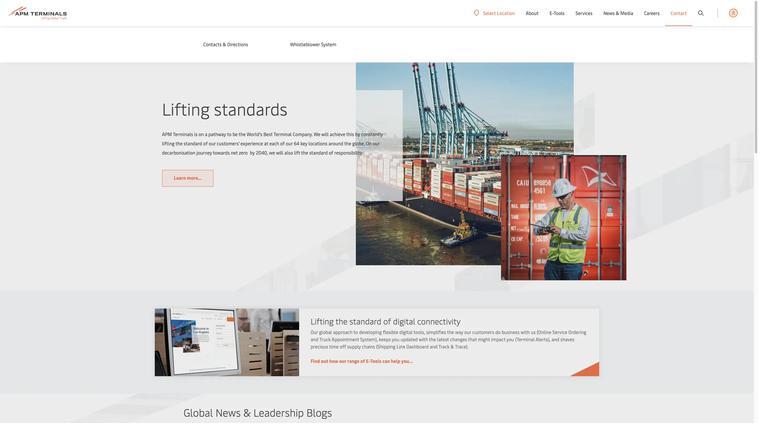 Task type: vqa. For each thing, say whether or not it's contained in the screenshot.
Location
yes



Task type: describe. For each thing, give the bounding box(es) containing it.
net
[[231, 150, 238, 156]]

1 horizontal spatial will
[[322, 131, 329, 137]]

supply
[[347, 344, 361, 350]]

best
[[264, 131, 273, 137]]

pathway
[[209, 131, 226, 137]]

whistleblower system
[[290, 41, 336, 47]]

that
[[468, 337, 477, 343]]

decarbonisation
[[162, 150, 196, 156]]

constantly
[[361, 131, 383, 137]]

terminal
[[274, 131, 292, 137]]

changes
[[450, 337, 467, 343]]

1 vertical spatial standard
[[309, 150, 328, 156]]

find out how our range of e-tools can help you...
[[311, 358, 413, 365]]

off
[[340, 344, 346, 350]]

global
[[319, 329, 332, 336]]

each
[[270, 140, 279, 147]]

contact button
[[671, 0, 687, 26]]

0 horizontal spatial standard
[[184, 140, 202, 147]]

the up approach
[[336, 316, 348, 327]]

journey
[[197, 150, 212, 156]]

& inside lifting the standard of digital connectivity our global approach to developing flexible digital tools, simplifies the way our customers do business with us (online service ordering and truck appointment system), keeps you updated with the latest changes that might impact you (terminal alerts), and shaves precious time off supply chains (shipping line dashboard and track & trace).
[[451, 344, 454, 350]]

1 you from the left
[[392, 337, 400, 343]]

news & media
[[604, 10, 633, 16]]

0 horizontal spatial by
[[250, 150, 255, 156]]

0 horizontal spatial will
[[276, 150, 284, 156]]

the down simplifies
[[429, 337, 436, 343]]

updated
[[401, 337, 418, 343]]

contacts & directions
[[203, 41, 248, 47]]

chains
[[362, 344, 375, 350]]

tools inside popup button
[[554, 10, 565, 16]]

global news & leadership blogs
[[184, 406, 332, 420]]

do
[[496, 329, 501, 336]]

at
[[264, 140, 269, 147]]

flexible
[[383, 329, 398, 336]]

apm terminals is on a pathway to be the world's best terminal company. we will achieve this by constantly lifting the standard of our customers' experience at each of our 64 key locations around the globe. on our decarbonisation journey towards net zero  by 2040, we will also lift the standard of responsibility.
[[162, 131, 383, 156]]

of down a
[[203, 140, 208, 147]]

careers button
[[644, 0, 660, 26]]

location
[[497, 10, 515, 16]]

keeps
[[379, 337, 391, 343]]

we
[[269, 150, 275, 156]]

0 horizontal spatial with
[[419, 337, 428, 343]]

out
[[321, 358, 328, 365]]

blogs
[[307, 406, 332, 420]]

way
[[455, 329, 463, 336]]

(terminal
[[515, 337, 535, 343]]

e- inside popup button
[[550, 10, 554, 16]]

lifting standards
[[162, 97, 288, 120]]

(shipping
[[376, 344, 396, 350]]

might
[[478, 337, 490, 343]]

system),
[[360, 337, 378, 343]]

apmt container tracking banner image
[[155, 309, 299, 377]]

0 vertical spatial with
[[521, 329, 530, 336]]

latest
[[437, 337, 449, 343]]

responsibility.
[[335, 150, 363, 156]]

1 vertical spatial news
[[216, 406, 241, 420]]

& inside dropdown button
[[616, 10, 620, 16]]

business
[[502, 329, 520, 336]]

our down pathway
[[209, 140, 216, 147]]

company.
[[293, 131, 313, 137]]

select
[[483, 10, 496, 16]]

precious
[[311, 344, 328, 350]]

line
[[397, 344, 405, 350]]

find
[[311, 358, 320, 365]]

shaves
[[561, 337, 575, 343]]

our left 64
[[286, 140, 293, 147]]

customers
[[473, 329, 494, 336]]

contact
[[671, 10, 687, 16]]

2040,
[[256, 150, 268, 156]]

0 vertical spatial digital
[[393, 316, 415, 327]]

is
[[194, 131, 198, 137]]

our inside lifting the standard of digital connectivity our global approach to developing flexible digital tools, simplifies the way our customers do business with us (online service ordering and truck appointment system), keeps you updated with the latest changes that might impact you (terminal alerts), and shaves precious time off supply chains (shipping line dashboard and track & trace).
[[465, 329, 471, 336]]

locations
[[309, 140, 328, 147]]

the up decarbonisation
[[176, 140, 183, 147]]

about
[[526, 10, 539, 16]]

truck
[[320, 337, 331, 343]]

global
[[184, 406, 213, 420]]

trace).
[[455, 344, 469, 350]]



Task type: locate. For each thing, give the bounding box(es) containing it.
and down our
[[311, 337, 319, 343]]

ordering
[[569, 329, 587, 336]]

of down around on the left top of the page
[[329, 150, 334, 156]]

1 vertical spatial with
[[419, 337, 428, 343]]

1 vertical spatial lifting
[[311, 316, 334, 327]]

to left be at the left of the page
[[227, 131, 232, 137]]

lifting up global
[[311, 316, 334, 327]]

services button
[[576, 0, 593, 26]]

leadership
[[254, 406, 304, 420]]

lift
[[294, 150, 300, 156]]

0 vertical spatial by
[[355, 131, 360, 137]]

experience
[[241, 140, 263, 147]]

(online
[[537, 329, 552, 336]]

a
[[205, 131, 208, 137]]

1 horizontal spatial and
[[430, 344, 438, 350]]

system
[[321, 41, 336, 47]]

with down tools,
[[419, 337, 428, 343]]

range
[[348, 358, 360, 365]]

1 horizontal spatial by
[[355, 131, 360, 137]]

1 vertical spatial by
[[250, 150, 255, 156]]

and left the track
[[430, 344, 438, 350]]

standards
[[214, 97, 288, 120]]

0 horizontal spatial tools
[[370, 358, 382, 365]]

news inside dropdown button
[[604, 10, 615, 16]]

directions
[[227, 41, 248, 47]]

e- right the about popup button
[[550, 10, 554, 16]]

e-tools button
[[550, 0, 565, 26]]

to
[[227, 131, 232, 137], [354, 329, 358, 336]]

by down experience
[[250, 150, 255, 156]]

0 vertical spatial lifting
[[162, 97, 210, 120]]

we
[[314, 131, 321, 137]]

the right be at the left of the page
[[239, 131, 246, 137]]

1 horizontal spatial you
[[507, 337, 514, 343]]

around
[[329, 140, 344, 147]]

towards
[[213, 150, 230, 156]]

to inside lifting the standard of digital connectivity our global approach to developing flexible digital tools, simplifies the way our customers do business with us (online service ordering and truck appointment system), keeps you updated with the latest changes that might impact you (terminal alerts), and shaves precious time off supply chains (shipping line dashboard and track & trace).
[[354, 329, 358, 336]]

the left way
[[447, 329, 454, 336]]

our
[[311, 329, 318, 336]]

with up (terminal
[[521, 329, 530, 336]]

lifting up terminals
[[162, 97, 210, 120]]

1 horizontal spatial tools
[[554, 10, 565, 16]]

services
[[576, 10, 593, 16]]

1 vertical spatial will
[[276, 150, 284, 156]]

0 vertical spatial news
[[604, 10, 615, 16]]

0 vertical spatial standard
[[184, 140, 202, 147]]

1 horizontal spatial with
[[521, 329, 530, 336]]

time
[[329, 344, 339, 350]]

tools left services
[[554, 10, 565, 16]]

lifting the standard of digital connectivity our global approach to developing flexible digital tools, simplifies the way our customers do business with us (online service ordering and truck appointment system), keeps you updated with the latest changes that might impact you (terminal alerts), and shaves precious time off supply chains (shipping line dashboard and track & trace).
[[311, 316, 587, 350]]

globe.
[[353, 140, 365, 147]]

of up flexible
[[384, 316, 391, 327]]

1 vertical spatial digital
[[400, 329, 413, 336]]

alerts),
[[536, 337, 551, 343]]

lifting for lifting the standard of digital connectivity our global approach to developing flexible digital tools, simplifies the way our customers do business with us (online service ordering and truck appointment system), keeps you updated with the latest changes that might impact you (terminal alerts), and shaves precious time off supply chains (shipping line dashboard and track & trace).
[[311, 316, 334, 327]]

terminals
[[173, 131, 193, 137]]

0 horizontal spatial news
[[216, 406, 241, 420]]

our right how
[[339, 358, 346, 365]]

contacts & directions link
[[203, 41, 279, 47]]

tools left can
[[370, 358, 382, 365]]

select location button
[[474, 10, 515, 16]]

digital up the updated
[[400, 329, 413, 336]]

0 horizontal spatial lifting
[[162, 97, 210, 120]]

appointment
[[332, 337, 359, 343]]

the up responsibility. on the left top of the page
[[345, 140, 352, 147]]

simplifies
[[426, 329, 446, 336]]

0 vertical spatial tools
[[554, 10, 565, 16]]

track
[[439, 344, 450, 350]]

digital up flexible
[[393, 316, 415, 327]]

approach
[[333, 329, 353, 336]]

help
[[391, 358, 400, 365]]

&
[[616, 10, 620, 16], [223, 41, 226, 47], [451, 344, 454, 350], [243, 406, 251, 420]]

2 you from the left
[[507, 337, 514, 343]]

the
[[239, 131, 246, 137], [176, 140, 183, 147], [345, 140, 352, 147], [301, 150, 308, 156], [336, 316, 348, 327], [447, 329, 454, 336], [429, 337, 436, 343]]

also
[[285, 150, 293, 156]]

of inside lifting the standard of digital connectivity our global approach to developing flexible digital tools, simplifies the way our customers do business with us (online service ordering and truck appointment system), keeps you updated with the latest changes that might impact you (terminal alerts), and shaves precious time off supply chains (shipping line dashboard and track & trace).
[[384, 316, 391, 327]]

service
[[553, 329, 568, 336]]

0 horizontal spatial to
[[227, 131, 232, 137]]

can
[[383, 358, 390, 365]]

1 horizontal spatial e-
[[550, 10, 554, 16]]

us
[[531, 329, 536, 336]]

this
[[347, 131, 354, 137]]

customers'
[[217, 140, 240, 147]]

standard inside lifting the standard of digital connectivity our global approach to developing flexible digital tools, simplifies the way our customers do business with us (online service ordering and truck appointment system), keeps you updated with the latest changes that might impact you (terminal alerts), and shaves precious time off supply chains (shipping line dashboard and track & trace).
[[350, 316, 381, 327]]

lifting for lifting standards
[[162, 97, 210, 120]]

lifting
[[162, 140, 175, 147]]

0 vertical spatial to
[[227, 131, 232, 137]]

of right range
[[361, 358, 365, 365]]

media
[[621, 10, 633, 16]]

1 horizontal spatial standard
[[309, 150, 328, 156]]

standard down locations
[[309, 150, 328, 156]]

news & media button
[[604, 0, 633, 26]]

0 horizontal spatial you
[[392, 337, 400, 343]]

on
[[199, 131, 204, 137]]

by
[[355, 131, 360, 137], [250, 150, 255, 156]]

of
[[203, 140, 208, 147], [280, 140, 285, 147], [329, 150, 334, 156], [384, 316, 391, 327], [361, 358, 365, 365]]

2 horizontal spatial and
[[552, 337, 560, 343]]

standard down is
[[184, 140, 202, 147]]

key
[[301, 140, 308, 147]]

world's
[[247, 131, 263, 137]]

the right the lift
[[301, 150, 308, 156]]

1 vertical spatial e-
[[366, 358, 370, 365]]

64
[[294, 140, 300, 147]]

you
[[392, 337, 400, 343], [507, 337, 514, 343]]

you down flexible
[[392, 337, 400, 343]]

our right on
[[373, 140, 380, 147]]

connectivity
[[417, 316, 461, 327]]

and down service
[[552, 337, 560, 343]]

you...
[[401, 358, 413, 365]]

our right way
[[465, 329, 471, 336]]

careers
[[644, 10, 660, 16]]

news
[[604, 10, 615, 16], [216, 406, 241, 420]]

to inside 'apm terminals is on a pathway to be the world's best terminal company. we will achieve this by constantly lifting the standard of our customers' experience at each of our 64 key locations around the globe. on our decarbonisation journey towards net zero  by 2040, we will also lift the standard of responsibility.'
[[227, 131, 232, 137]]

of right each
[[280, 140, 285, 147]]

developing
[[359, 329, 382, 336]]

tools
[[554, 10, 565, 16], [370, 358, 382, 365]]

whistleblower system link
[[290, 41, 365, 47]]

impact
[[491, 337, 506, 343]]

digital
[[393, 316, 415, 327], [400, 329, 413, 336]]

and
[[311, 337, 319, 343], [552, 337, 560, 343], [430, 344, 438, 350]]

0 vertical spatial will
[[322, 131, 329, 137]]

standard up developing
[[350, 316, 381, 327]]

to up the 'appointment'
[[354, 329, 358, 336]]

by right the this
[[355, 131, 360, 137]]

1 vertical spatial tools
[[370, 358, 382, 365]]

1 horizontal spatial news
[[604, 10, 615, 16]]

with
[[521, 329, 530, 336], [419, 337, 428, 343]]

0 vertical spatial e-
[[550, 10, 554, 16]]

e-tools
[[550, 10, 565, 16]]

contacts
[[203, 41, 222, 47]]

dashboard
[[407, 344, 429, 350]]

whistleblower
[[290, 41, 320, 47]]

about button
[[526, 0, 539, 26]]

e- down chains at bottom left
[[366, 358, 370, 365]]

1 horizontal spatial lifting
[[311, 316, 334, 327]]

will
[[322, 131, 329, 137], [276, 150, 284, 156]]

1 horizontal spatial to
[[354, 329, 358, 336]]

1 vertical spatial to
[[354, 329, 358, 336]]

apm
[[162, 131, 172, 137]]

on
[[366, 140, 372, 147]]

0 horizontal spatial and
[[311, 337, 319, 343]]

select location
[[483, 10, 515, 16]]

you down the business
[[507, 337, 514, 343]]

achieve
[[330, 131, 346, 137]]

lifting
[[162, 97, 210, 120], [311, 316, 334, 327]]

lifting inside lifting the standard of digital connectivity our global approach to developing flexible digital tools, simplifies the way our customers do business with us (online service ordering and truck appointment system), keeps you updated with the latest changes that might impact you (terminal alerts), and shaves precious time off supply chains (shipping line dashboard and track & trace).
[[311, 316, 334, 327]]

2 horizontal spatial standard
[[350, 316, 381, 327]]

2 vertical spatial standard
[[350, 316, 381, 327]]

how
[[329, 358, 338, 365]]

0 horizontal spatial e-
[[366, 358, 370, 365]]



